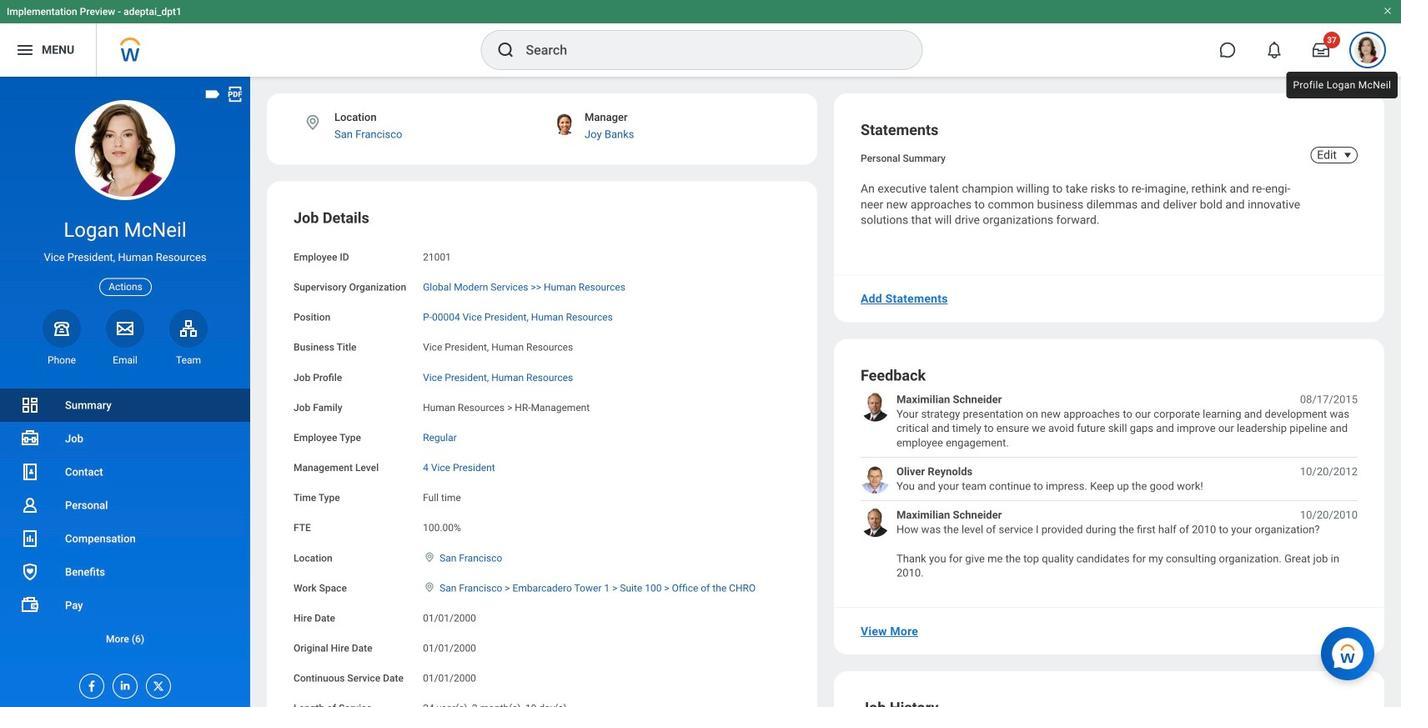 Task type: describe. For each thing, give the bounding box(es) containing it.
close environment banner image
[[1383, 6, 1393, 16]]

job image
[[20, 429, 40, 449]]

1 employee's photo (maximilian schneider) image from the top
[[861, 392, 890, 422]]

phone image
[[50, 318, 73, 338]]

inbox large image
[[1313, 42, 1330, 58]]

facebook image
[[80, 675, 98, 693]]

mail image
[[115, 318, 135, 338]]

justify image
[[15, 40, 35, 60]]

1 horizontal spatial list
[[861, 392, 1358, 581]]

location image
[[423, 582, 436, 593]]

compensation image
[[20, 529, 40, 549]]

view printable version (pdf) image
[[226, 85, 244, 103]]

personal summary element
[[861, 149, 946, 164]]

navigation pane region
[[0, 77, 250, 707]]



Task type: vqa. For each thing, say whether or not it's contained in the screenshot.
E6520.jpg Image
no



Task type: locate. For each thing, give the bounding box(es) containing it.
tag image
[[204, 85, 222, 103]]

phone logan mcneil element
[[43, 354, 81, 367]]

email logan mcneil element
[[106, 354, 144, 367]]

Search Workday  search field
[[526, 32, 888, 68]]

team logan mcneil element
[[169, 354, 208, 367]]

summary image
[[20, 395, 40, 415]]

0 vertical spatial employee's photo (maximilian schneider) image
[[861, 392, 890, 422]]

pay image
[[20, 596, 40, 616]]

personal image
[[20, 495, 40, 515]]

1 horizontal spatial location image
[[423, 552, 436, 563]]

search image
[[496, 40, 516, 60]]

x image
[[147, 675, 165, 693]]

employee's photo (maximilian schneider) image up employee's photo (oliver reynolds)
[[861, 392, 890, 422]]

group
[[294, 208, 791, 707]]

view team image
[[178, 318, 199, 338]]

tooltip
[[1283, 68, 1401, 102]]

1 vertical spatial employee's photo (maximilian schneider) image
[[861, 508, 890, 537]]

location image
[[304, 113, 322, 132], [423, 552, 436, 563]]

list
[[0, 389, 250, 656], [861, 392, 1358, 581]]

0 horizontal spatial list
[[0, 389, 250, 656]]

notifications large image
[[1266, 42, 1283, 58]]

contact image
[[20, 462, 40, 482]]

employee's photo (maximilian schneider) image
[[861, 392, 890, 422], [861, 508, 890, 537]]

0 horizontal spatial location image
[[304, 113, 322, 132]]

2 employee's photo (maximilian schneider) image from the top
[[861, 508, 890, 537]]

1 vertical spatial location image
[[423, 552, 436, 563]]

employee's photo (maximilian schneider) image down employee's photo (oliver reynolds)
[[861, 508, 890, 537]]

employee's photo (oliver reynolds) image
[[861, 465, 890, 494]]

benefits image
[[20, 562, 40, 582]]

full time element
[[423, 489, 461, 504]]

banner
[[0, 0, 1401, 77]]

0 vertical spatial location image
[[304, 113, 322, 132]]

linkedin image
[[113, 675, 132, 692]]

caret down image
[[1338, 148, 1358, 162]]

profile logan mcneil image
[[1355, 37, 1381, 67]]



